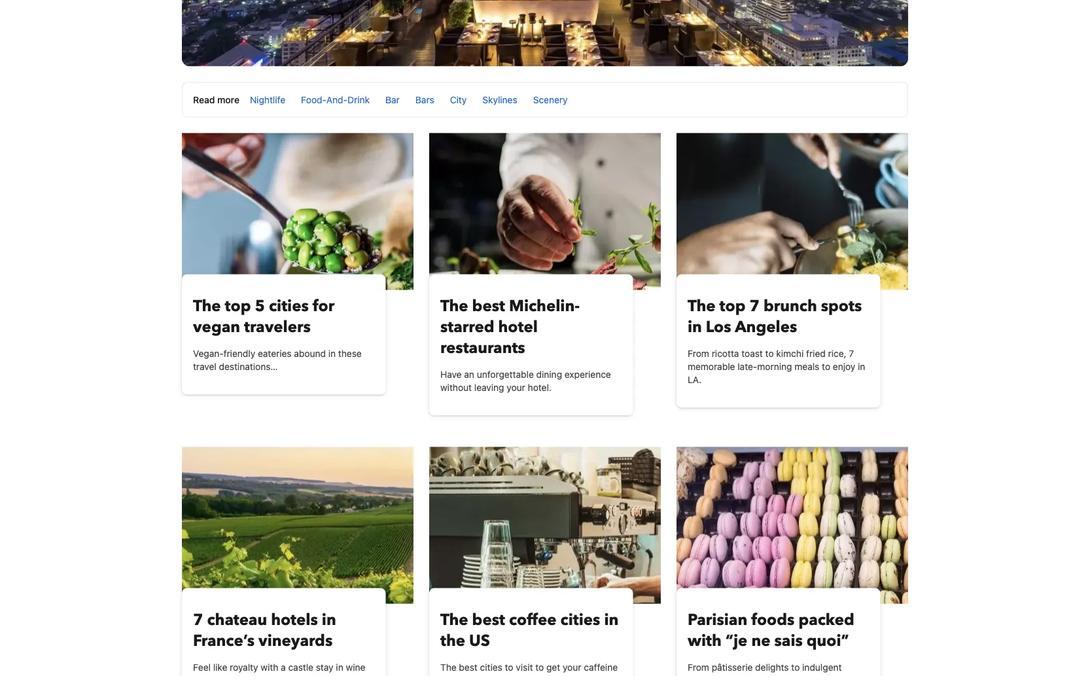 Task type: describe. For each thing, give the bounding box(es) containing it.
sais
[[775, 631, 803, 653]]

food-and-drink
[[301, 94, 370, 105]]

from ricotta toast to kimchi fried rice, 7 memorable late-morning meals to enjoy in la.
[[688, 348, 866, 385]]

to down fried on the right
[[822, 361, 831, 372]]

food-
[[301, 94, 327, 105]]

fix.
[[441, 675, 453, 677]]

7 chateau hotels in france's vineyards
[[193, 610, 336, 653]]

chateau
[[207, 610, 267, 632]]

los
[[706, 317, 732, 338]]

to for parisian foods packed with "je ne sais quoi"
[[792, 662, 800, 673]]

visit
[[516, 662, 533, 673]]

the top 7 brunch spots in los angeles
[[688, 296, 862, 338]]

castle
[[288, 662, 314, 673]]

city
[[450, 94, 467, 105]]

top for travelers
[[225, 296, 251, 317]]

us
[[469, 631, 490, 653]]

the for the best coffee cities in the us
[[441, 610, 468, 632]]

vegan
[[193, 317, 240, 338]]

with for "je
[[688, 631, 722, 653]]

the top 5 cities for vegan travelers link
[[193, 296, 375, 338]]

rice,
[[828, 348, 847, 359]]

parisian foods packed with "je ne sais quoi"
[[688, 610, 855, 653]]

skylines
[[483, 94, 518, 105]]

7 chateau hotels in france's vineyards link
[[193, 610, 375, 653]]

food-and-drink link
[[301, 94, 370, 105]]

country.
[[193, 675, 227, 677]]

the for the top 5 cities for vegan travelers
[[193, 296, 221, 317]]

cities inside the best cities to visit to get your caffeine fix.
[[480, 662, 503, 673]]

for
[[313, 296, 335, 317]]

more
[[217, 94, 240, 105]]

parisian foods packed with "je ne sais quoi" link
[[688, 610, 870, 653]]

the inside from pâtisserie delights to indulgent dishes, these are the unmissable eats o
[[762, 675, 776, 677]]

feel
[[193, 662, 211, 673]]

nightlife link
[[250, 94, 285, 105]]

france's
[[193, 631, 255, 653]]

in inside the top 7 brunch spots in los angeles
[[688, 317, 702, 338]]

in inside 7 chateau hotels in france's vineyards
[[322, 610, 336, 632]]

memorable
[[688, 361, 735, 372]]

delights
[[755, 662, 789, 673]]

with for a
[[261, 662, 278, 673]]

drink
[[348, 94, 370, 105]]

foods
[[752, 610, 795, 632]]

a
[[281, 662, 286, 673]]

ricotta
[[712, 348, 739, 359]]

the top 7 brunch spots in los angeles link
[[688, 296, 870, 338]]

dining
[[536, 369, 562, 380]]

scenery
[[533, 94, 568, 105]]

brunch
[[764, 296, 817, 317]]

royalty
[[230, 662, 258, 673]]

travelers
[[244, 317, 311, 338]]

in inside the best coffee cities in the us
[[604, 610, 619, 632]]

the best coffee cities in the us
[[441, 610, 619, 653]]

cities for for
[[269, 296, 309, 317]]

toast
[[742, 348, 763, 359]]

quoi"
[[807, 631, 849, 653]]

destinations…
[[219, 361, 278, 372]]

friendly
[[224, 348, 255, 359]]

city link
[[450, 94, 467, 105]]

morning
[[758, 361, 792, 372]]

"je
[[726, 631, 748, 653]]

these inside from pâtisserie delights to indulgent dishes, these are the unmissable eats o
[[721, 675, 744, 677]]

in inside vegan-friendly eateries abound in these travel destinations…
[[328, 348, 336, 359]]

the best coffee cities in the us link
[[441, 610, 622, 653]]

an
[[464, 369, 475, 380]]

unforgettable
[[477, 369, 534, 380]]

vegan-
[[193, 348, 224, 359]]

are
[[747, 675, 760, 677]]

leaving
[[474, 382, 504, 393]]

from for parisian foods packed with "je ne sais quoi"
[[688, 662, 710, 673]]

these inside vegan-friendly eateries abound in these travel destinations…
[[338, 348, 362, 359]]

restaurants
[[441, 338, 525, 359]]

coffee
[[509, 610, 557, 632]]

ne
[[752, 631, 771, 653]]

michelin-
[[509, 296, 580, 317]]

wine
[[346, 662, 365, 673]]

your for starred
[[507, 382, 526, 393]]

read more
[[193, 94, 240, 105]]

5
[[255, 296, 265, 317]]

bars
[[416, 94, 434, 105]]



Task type: vqa. For each thing, say whether or not it's contained in the screenshot.
top 7
yes



Task type: locate. For each thing, give the bounding box(es) containing it.
hotel
[[498, 317, 538, 338]]

dishes,
[[688, 675, 718, 677]]

1 vertical spatial best
[[472, 610, 505, 632]]

cities right coffee in the bottom of the page
[[561, 610, 601, 632]]

bar link
[[386, 94, 400, 105]]

packed
[[799, 610, 855, 632]]

to up morning
[[766, 348, 774, 359]]

the inside the best michelin- starred hotel restaurants
[[441, 296, 468, 317]]

in right stay
[[336, 662, 343, 673]]

the left us
[[441, 610, 468, 632]]

best up restaurants
[[472, 296, 505, 317]]

cities right 5
[[269, 296, 309, 317]]

7 inside 7 chateau hotels in france's vineyards
[[193, 610, 203, 632]]

stay
[[316, 662, 334, 673]]

1 horizontal spatial with
[[688, 631, 722, 653]]

the for the best michelin- starred hotel restaurants
[[441, 296, 468, 317]]

0 vertical spatial best
[[472, 296, 505, 317]]

vineyards
[[259, 631, 333, 653]]

top inside the top 7 brunch spots in los angeles
[[720, 296, 746, 317]]

to for the top 7 brunch spots in los angeles
[[766, 348, 774, 359]]

2 vertical spatial best
[[459, 662, 478, 673]]

in right enjoy
[[858, 361, 866, 372]]

la.
[[688, 374, 702, 385]]

0 horizontal spatial the
[[441, 631, 465, 653]]

1 top from the left
[[225, 296, 251, 317]]

fried
[[806, 348, 826, 359]]

to left get
[[536, 662, 544, 673]]

read
[[193, 94, 215, 105]]

get
[[547, 662, 560, 673]]

these down pâtisserie
[[721, 675, 744, 677]]

1 horizontal spatial the
[[762, 675, 776, 677]]

0 vertical spatial cities
[[269, 296, 309, 317]]

the for the top 7 brunch spots in los angeles
[[688, 296, 716, 317]]

have
[[441, 369, 462, 380]]

1 horizontal spatial these
[[721, 675, 744, 677]]

feel like royalty with a castle stay in wine country.
[[193, 662, 365, 677]]

0 vertical spatial 7
[[750, 296, 760, 317]]

hotels
[[271, 610, 318, 632]]

cities for in
[[561, 610, 601, 632]]

the
[[441, 631, 465, 653], [762, 675, 776, 677]]

your
[[507, 382, 526, 393], [563, 662, 582, 673]]

your inside have an unforgettable dining experience without leaving your hotel.
[[507, 382, 526, 393]]

1 vertical spatial these
[[721, 675, 744, 677]]

from up the dishes,
[[688, 662, 710, 673]]

experience
[[565, 369, 611, 380]]

0 vertical spatial your
[[507, 382, 526, 393]]

the best cities to visit to get your caffeine fix.
[[441, 662, 618, 677]]

unmissable
[[778, 675, 826, 677]]

with inside feel like royalty with a castle stay in wine country.
[[261, 662, 278, 673]]

1 horizontal spatial cities
[[480, 662, 503, 673]]

best inside the best coffee cities in the us
[[472, 610, 505, 632]]

1 vertical spatial 7
[[849, 348, 854, 359]]

0 horizontal spatial with
[[261, 662, 278, 673]]

1 vertical spatial the
[[762, 675, 776, 677]]

7 left chateau
[[193, 610, 203, 632]]

eats
[[829, 675, 847, 677]]

nightlife
[[250, 94, 285, 105]]

0 vertical spatial with
[[688, 631, 722, 653]]

7 left brunch
[[750, 296, 760, 317]]

2 top from the left
[[720, 296, 746, 317]]

0 vertical spatial from
[[688, 348, 710, 359]]

the up restaurants
[[441, 296, 468, 317]]

spots
[[821, 296, 862, 317]]

the best michelin- starred hotel restaurants
[[441, 296, 580, 359]]

best inside the best cities to visit to get your caffeine fix.
[[459, 662, 478, 673]]

in
[[688, 317, 702, 338], [328, 348, 336, 359], [858, 361, 866, 372], [322, 610, 336, 632], [604, 610, 619, 632], [336, 662, 343, 673]]

with left a at bottom
[[261, 662, 278, 673]]

hotel.
[[528, 382, 552, 393]]

7 inside the top 7 brunch spots in los angeles
[[750, 296, 760, 317]]

1 from from the top
[[688, 348, 710, 359]]

best inside the best michelin- starred hotel restaurants
[[472, 296, 505, 317]]

your for cities
[[563, 662, 582, 673]]

in up caffeine
[[604, 610, 619, 632]]

your right get
[[563, 662, 582, 673]]

top inside the "the top 5 cities for vegan travelers"
[[225, 296, 251, 317]]

from pâtisserie delights to indulgent dishes, these are the unmissable eats o
[[688, 662, 858, 677]]

meals
[[795, 361, 820, 372]]

2 horizontal spatial 7
[[849, 348, 854, 359]]

in right hotels
[[322, 610, 336, 632]]

the for the best cities to visit to get your caffeine fix.
[[441, 662, 457, 673]]

1 vertical spatial from
[[688, 662, 710, 673]]

without
[[441, 382, 472, 393]]

the
[[193, 296, 221, 317], [441, 296, 468, 317], [688, 296, 716, 317], [441, 610, 468, 632], [441, 662, 457, 673]]

1 horizontal spatial 7
[[750, 296, 760, 317]]

to left visit
[[505, 662, 514, 673]]

the inside the best cities to visit to get your caffeine fix.
[[441, 662, 457, 673]]

0 horizontal spatial your
[[507, 382, 526, 393]]

top left 5
[[225, 296, 251, 317]]

have an unforgettable dining experience without leaving your hotel.
[[441, 369, 611, 393]]

best down us
[[459, 662, 478, 673]]

like
[[213, 662, 227, 673]]

late-
[[738, 361, 758, 372]]

with
[[688, 631, 722, 653], [261, 662, 278, 673]]

travel
[[193, 361, 217, 372]]

with left the "je
[[688, 631, 722, 653]]

1 horizontal spatial top
[[720, 296, 746, 317]]

bar
[[386, 94, 400, 105]]

top up ricotta
[[720, 296, 746, 317]]

scenery link
[[533, 94, 568, 105]]

caffeine
[[584, 662, 618, 673]]

1 horizontal spatial your
[[563, 662, 582, 673]]

in left los
[[688, 317, 702, 338]]

the inside the "the top 5 cities for vegan travelers"
[[193, 296, 221, 317]]

the inside the top 7 brunch spots in los angeles
[[688, 296, 716, 317]]

the inside the best coffee cities in the us
[[441, 631, 465, 653]]

cities inside the best coffee cities in the us
[[561, 610, 601, 632]]

top
[[225, 296, 251, 317], [720, 296, 746, 317]]

2 from from the top
[[688, 662, 710, 673]]

the top 5 cities for vegan travelers
[[193, 296, 335, 338]]

1 vertical spatial cities
[[561, 610, 601, 632]]

0 vertical spatial the
[[441, 631, 465, 653]]

the down delights at the bottom right of the page
[[762, 675, 776, 677]]

starred
[[441, 317, 495, 338]]

kimchi
[[777, 348, 804, 359]]

7
[[750, 296, 760, 317], [849, 348, 854, 359], [193, 610, 203, 632]]

7 right 'rice,'
[[849, 348, 854, 359]]

cities down us
[[480, 662, 503, 673]]

the up vegan-
[[193, 296, 221, 317]]

from inside from pâtisserie delights to indulgent dishes, these are the unmissable eats o
[[688, 662, 710, 673]]

these right abound
[[338, 348, 362, 359]]

your inside the best cities to visit to get your caffeine fix.
[[563, 662, 582, 673]]

pâtisserie
[[712, 662, 753, 673]]

in inside from ricotta toast to kimchi fried rice, 7 memorable late-morning meals to enjoy in la.
[[858, 361, 866, 372]]

cities
[[269, 296, 309, 317], [561, 610, 601, 632], [480, 662, 503, 673]]

with inside parisian foods packed with "je ne sais quoi"
[[688, 631, 722, 653]]

parisian
[[688, 610, 748, 632]]

to for the best coffee cities in the us
[[505, 662, 514, 673]]

2 vertical spatial cities
[[480, 662, 503, 673]]

7 inside from ricotta toast to kimchi fried rice, 7 memorable late-morning meals to enjoy in la.
[[849, 348, 854, 359]]

best for cities
[[459, 662, 478, 673]]

the best michelin- starred hotel restaurants link
[[441, 296, 622, 359]]

indulgent
[[803, 662, 842, 673]]

2 horizontal spatial cities
[[561, 610, 601, 632]]

top for los
[[720, 296, 746, 317]]

skylines link
[[483, 94, 518, 105]]

eateries
[[258, 348, 292, 359]]

these
[[338, 348, 362, 359], [721, 675, 744, 677]]

best for michelin-
[[472, 296, 505, 317]]

in right abound
[[328, 348, 336, 359]]

2 vertical spatial 7
[[193, 610, 203, 632]]

to up unmissable at the right bottom
[[792, 662, 800, 673]]

bars link
[[416, 94, 434, 105]]

abound
[[294, 348, 326, 359]]

the inside the best coffee cities in the us
[[441, 610, 468, 632]]

1 vertical spatial with
[[261, 662, 278, 673]]

from up the memorable
[[688, 348, 710, 359]]

0 horizontal spatial top
[[225, 296, 251, 317]]

from for the top 7 brunch spots in los angeles
[[688, 348, 710, 359]]

the up fix.
[[441, 662, 457, 673]]

0 horizontal spatial cities
[[269, 296, 309, 317]]

and-
[[327, 94, 348, 105]]

cities inside the "the top 5 cities for vegan travelers"
[[269, 296, 309, 317]]

enjoy
[[833, 361, 856, 372]]

0 vertical spatial these
[[338, 348, 362, 359]]

the left us
[[441, 631, 465, 653]]

vegan-friendly eateries abound in these travel destinations…
[[193, 348, 362, 372]]

0 horizontal spatial 7
[[193, 610, 203, 632]]

1 vertical spatial your
[[563, 662, 582, 673]]

from inside from ricotta toast to kimchi fried rice, 7 memorable late-morning meals to enjoy in la.
[[688, 348, 710, 359]]

your down unforgettable
[[507, 382, 526, 393]]

the up ricotta
[[688, 296, 716, 317]]

best for coffee
[[472, 610, 505, 632]]

in inside feel like royalty with a castle stay in wine country.
[[336, 662, 343, 673]]

best
[[472, 296, 505, 317], [472, 610, 505, 632], [459, 662, 478, 673]]

0 horizontal spatial these
[[338, 348, 362, 359]]

best left coffee in the bottom of the page
[[472, 610, 505, 632]]

to inside from pâtisserie delights to indulgent dishes, these are the unmissable eats o
[[792, 662, 800, 673]]



